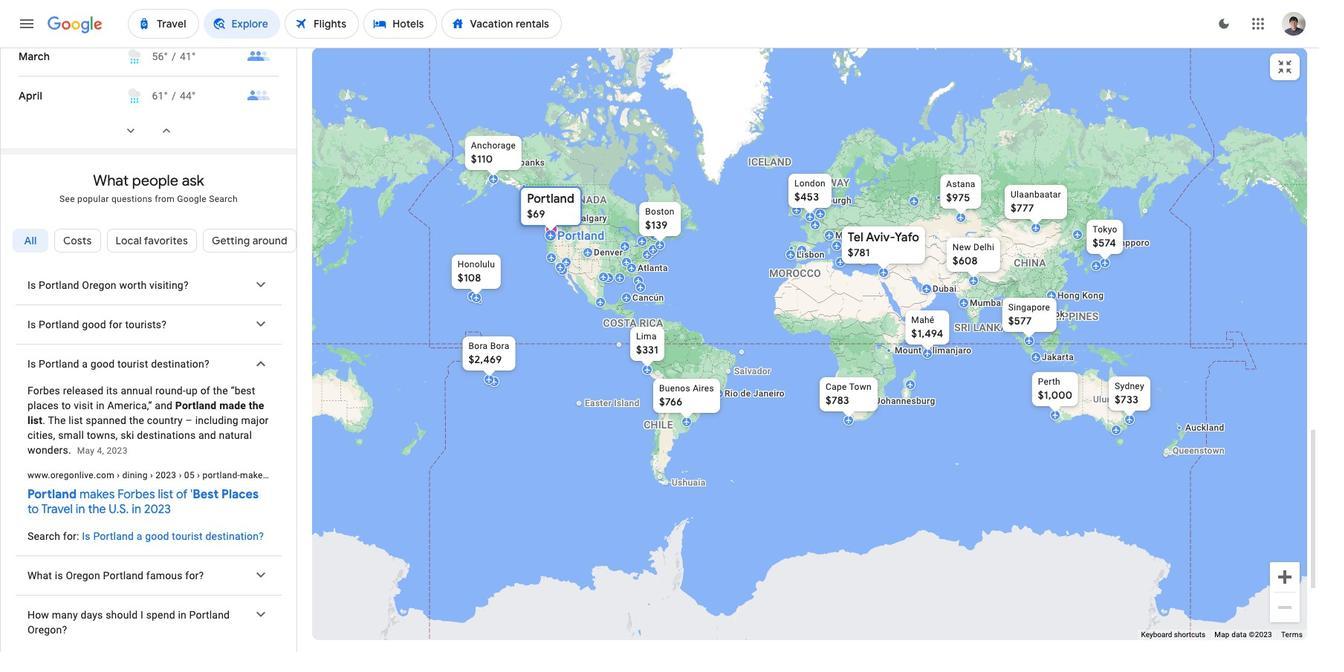Task type: describe. For each thing, give the bounding box(es) containing it.
331 US dollars text field
[[636, 344, 658, 357]]

spanned
[[86, 415, 126, 427]]

many
[[52, 610, 78, 622]]

search inside region
[[28, 531, 60, 543]]

portland made the list
[[28, 400, 264, 427]]

portland up 69 us dollars text field
[[527, 192, 574, 207]]

questions
[[111, 194, 152, 205]]

portland inside "dropdown button"
[[39, 280, 79, 292]]

577 US dollars text field
[[1009, 315, 1032, 328]]

how
[[28, 610, 49, 622]]

in inside how many days should i spend in portland oregon?
[[178, 610, 187, 622]]

.
[[43, 415, 45, 427]]

1 horizontal spatial tourist
[[172, 531, 203, 543]]

best
[[193, 488, 219, 503]]

and for america,"
[[155, 400, 173, 412]]

main menu image
[[18, 15, 36, 33]]

69 US dollars text field
[[527, 207, 545, 221]]

philippines
[[1036, 311, 1099, 323]]

map
[[1215, 631, 1230, 640]]

2 bora from the left
[[490, 341, 509, 352]]

is for is portland good for tourists?
[[28, 319, 36, 331]]

$453
[[795, 190, 819, 204]]

queenstown
[[1173, 446, 1225, 457]]

anchorage
[[471, 141, 516, 151]]

singapore $577
[[1009, 303, 1051, 328]]

1 bora from the left
[[468, 341, 488, 352]]

in right travel at the left bottom of page
[[76, 503, 85, 518]]

cape town $783
[[826, 382, 872, 407]]

change appearance image
[[1207, 6, 1243, 42]]

(united
[[103, 628, 139, 642]]

forbes inside www.oregonlive.com › dining › 2023 › 05 › portland-makes-forbes-list-of-best-places-to-travel-in-the-us-in-2023.html portland makes forbes list of ' best places to travel in the u.s. in 2023
[[118, 488, 155, 503]]

is
[[55, 571, 63, 583]]

days
[[81, 610, 103, 622]]

$781
[[848, 246, 870, 260]]

from
[[155, 194, 175, 205]]

places
[[222, 488, 259, 503]]

1494 US dollars text field
[[912, 327, 944, 341]]

english (united states)
[[65, 628, 176, 642]]

ulaanbaatar $777
[[1011, 190, 1061, 215]]

forbes-
[[270, 471, 300, 481]]

sydney $733
[[1115, 381, 1145, 407]]

round-
[[155, 386, 186, 397]]

portland down u.s.
[[93, 531, 134, 543]]

makes-
[[240, 471, 270, 481]]

delhi
[[974, 242, 995, 253]]

portland left for
[[39, 319, 79, 331]]

tab list containing all
[[1, 223, 297, 274]]

buenos aires $766
[[659, 384, 714, 409]]

733 US dollars text field
[[1115, 393, 1139, 407]]

the
[[48, 415, 66, 427]]

uluru
[[1093, 395, 1116, 405]]

canada
[[564, 194, 607, 206]]

keyboard shortcuts button
[[1142, 631, 1206, 641]]

$1,000
[[1038, 389, 1073, 402]]

rio de janeiro
[[725, 389, 785, 399]]

kong
[[1083, 291, 1104, 301]]

781 US dollars text field
[[848, 246, 870, 260]]

portland up should
[[103, 571, 144, 583]]

cities,
[[28, 430, 55, 442]]

not busy image
[[247, 84, 271, 108]]

4 › from the left
[[197, 471, 200, 481]]

777 US dollars text field
[[1011, 202, 1034, 215]]

google
[[177, 194, 207, 205]]

the-
[[425, 471, 441, 481]]

the inside . the list spanned the country – including major cities, small towns, ski destinations and natural wonders.
[[129, 415, 144, 427]]

oregon for portland
[[82, 280, 117, 292]]

easter island
[[585, 399, 640, 409]]

56°
[[152, 51, 168, 63]]

perth
[[1038, 377, 1061, 387]]

previous month image
[[149, 113, 184, 149]]

view smaller map image
[[1277, 58, 1295, 76]]

of inside www.oregonlive.com › dining › 2023 › 05 › portland-makes-forbes-list-of-best-places-to-travel-in-the-us-in-2023.html portland makes forbes list of ' best places to travel in the u.s. in 2023
[[176, 488, 188, 503]]

to inside www.oregonlive.com › dining › 2023 › 05 › portland-makes-forbes-list-of-best-places-to-travel-in-the-us-in-2023.html portland makes forbes list of ' best places to travel in the u.s. in 2023
[[28, 503, 39, 518]]

boston
[[645, 207, 675, 217]]

made
[[219, 400, 246, 412]]

including
[[195, 415, 239, 427]]

$766
[[659, 396, 683, 409]]

list inside www.oregonlive.com › dining › 2023 › 05 › portland-makes-forbes-list-of-best-places-to-travel-in-the-us-in-2023.html portland makes forbes list of ' best places to travel in the u.s. in 2023
[[158, 488, 173, 503]]

mahé $1,494
[[912, 315, 944, 341]]

major
[[241, 415, 269, 427]]

is portland good for tourists?
[[28, 319, 167, 331]]

edinburgh
[[809, 196, 852, 206]]

best-
[[327, 471, 348, 481]]

1 vertical spatial 2023
[[156, 471, 177, 481]]

places-
[[348, 471, 378, 481]]

is for is portland oregon worth visiting?
[[28, 280, 36, 292]]

april
[[19, 90, 42, 103]]

'
[[191, 488, 193, 503]]

tokyo
[[1093, 225, 1118, 235]]

is portland a good tourist destination? button
[[16, 345, 282, 384]]

44°
[[180, 90, 196, 102]]

march
[[19, 50, 50, 64]]

portland inside www.oregonlive.com › dining › 2023 › 05 › portland-makes-forbes-list-of-best-places-to-travel-in-the-us-in-2023.html portland makes forbes list of ' best places to travel in the u.s. in 2023
[[28, 488, 77, 503]]

to-
[[378, 471, 389, 481]]

english (united states) button
[[37, 623, 188, 647]]

getting
[[212, 235, 250, 248]]

"best
[[231, 386, 255, 397]]

portland-
[[203, 471, 240, 481]]

list inside "portland made the list"
[[28, 415, 43, 427]]

what for people
[[93, 172, 129, 191]]

norway
[[806, 177, 850, 189]]

hong kong
[[1058, 291, 1104, 301]]

english
[[65, 628, 100, 642]]

new
[[953, 242, 971, 253]]

natural
[[219, 430, 252, 442]]

lisbon
[[797, 250, 825, 260]]

$108
[[458, 271, 481, 285]]

map region
[[239, 0, 1320, 653]]

05
[[184, 471, 195, 481]]

sri
[[955, 322, 971, 334]]

3 › from the left
[[179, 471, 182, 481]]

how many days should i spend in portland oregon? button
[[16, 597, 282, 650]]

4,
[[97, 447, 104, 457]]

–
[[186, 415, 193, 427]]

2 vertical spatial 2023
[[144, 503, 171, 518]]

iceland
[[748, 156, 792, 168]]

$139
[[645, 219, 668, 232]]

up
[[186, 386, 198, 397]]

lima
[[636, 332, 657, 342]]

map data ©2023
[[1215, 631, 1273, 640]]

portland inside how many days should i spend in portland oregon?
[[189, 610, 230, 622]]

$975
[[946, 191, 970, 204]]

1 in- from the left
[[414, 471, 425, 481]]

what for is
[[28, 571, 52, 583]]

america,"
[[107, 400, 152, 412]]

what is oregon portland famous for? button
[[16, 557, 282, 596]]

975 US dollars text field
[[946, 191, 970, 204]]

$577
[[1009, 315, 1032, 328]]

boston $139
[[645, 207, 675, 232]]

2 vertical spatial good
[[145, 531, 169, 543]]

tokyo $574
[[1093, 225, 1118, 250]]



Task type: locate. For each thing, give the bounding box(es) containing it.
0 horizontal spatial tourist
[[118, 359, 148, 371]]

in up spanned
[[96, 400, 105, 412]]

forbes
[[28, 386, 60, 397], [118, 488, 155, 503]]

auckland
[[1186, 423, 1225, 434]]

singapore
[[1009, 303, 1051, 313]]

1 vertical spatial to
[[28, 503, 39, 518]]

dubai
[[933, 284, 957, 294]]

0 vertical spatial good
[[82, 319, 106, 331]]

41°
[[180, 51, 196, 63]]

56° / 41°
[[152, 51, 196, 63]]

1 / from the top
[[172, 51, 176, 63]]

0 vertical spatial what
[[93, 172, 129, 191]]

forbes down dining
[[118, 488, 155, 503]]

©2023
[[1250, 631, 1273, 640]]

of inside forbes released its annual round-up of the "best places to visit in america," and
[[201, 386, 210, 397]]

www.oregonlive.com
[[28, 471, 114, 481]]

oregon inside "dropdown button"
[[82, 280, 117, 292]]

honolulu
[[458, 260, 495, 270]]

in right the spend
[[178, 610, 187, 622]]

country
[[147, 415, 183, 427]]

shortcuts
[[1175, 631, 1206, 640]]

of right up
[[201, 386, 210, 397]]

a
[[82, 359, 88, 371], [137, 531, 142, 543]]

portland inside "portland made the list"
[[175, 400, 217, 412]]

destination? inside dropdown button
[[151, 359, 209, 371]]

1 horizontal spatial a
[[137, 531, 142, 543]]

i
[[141, 610, 143, 622]]

people
[[132, 172, 178, 191]]

and inside . the list spanned the country – including major cities, small towns, ski destinations and natural wonders.
[[199, 430, 216, 442]]

sri lanka
[[955, 322, 1008, 334]]

and for destinations
[[199, 430, 216, 442]]

good left for
[[82, 319, 106, 331]]

0 horizontal spatial what
[[28, 571, 52, 583]]

towns,
[[87, 430, 118, 442]]

/ for march
[[172, 51, 176, 63]]

oregon left worth
[[82, 280, 117, 292]]

costs button
[[54, 223, 101, 259]]

sapporo
[[1115, 238, 1150, 248]]

1 › from the left
[[117, 471, 120, 481]]

0 horizontal spatial list
[[28, 415, 43, 427]]

0 horizontal spatial and
[[155, 400, 173, 412]]

2 in- from the left
[[453, 471, 463, 481]]

in inside forbes released its annual round-up of the "best places to visit in america," and
[[96, 400, 105, 412]]

good up famous
[[145, 531, 169, 543]]

oregon?
[[28, 625, 67, 637]]

the left u.s.
[[88, 503, 106, 518]]

574 US dollars text field
[[1093, 236, 1117, 250]]

good inside dropdown button
[[82, 319, 106, 331]]

1 vertical spatial forbes
[[118, 488, 155, 503]]

what inside what people ask see popular questions from google search
[[93, 172, 129, 191]]

0 vertical spatial of
[[201, 386, 210, 397]]

what up popular
[[93, 172, 129, 191]]

0 horizontal spatial in-
[[414, 471, 425, 481]]

608 US dollars text field
[[953, 254, 978, 268]]

453 US dollars text field
[[795, 190, 819, 204]]

0 horizontal spatial of
[[176, 488, 188, 503]]

tourists?
[[125, 319, 167, 331]]

in-
[[414, 471, 425, 481], [453, 471, 463, 481]]

forbes up the places
[[28, 386, 60, 397]]

local favorites
[[116, 235, 188, 248]]

astana $975
[[946, 179, 976, 204]]

portland down calgary
[[557, 229, 605, 243]]

honolulu $108
[[458, 260, 495, 285]]

tab list
[[1, 223, 297, 274]]

0 vertical spatial destination?
[[151, 359, 209, 371]]

1 vertical spatial tourist
[[172, 531, 203, 543]]

› right dining
[[150, 471, 153, 481]]

110 US dollars text field
[[471, 152, 493, 166]]

1 horizontal spatial what
[[93, 172, 129, 191]]

a up what is oregon portland famous for? dropdown button
[[137, 531, 142, 543]]

bora bora $2,469
[[468, 341, 509, 367]]

of-
[[315, 471, 327, 481]]

destination? down places
[[206, 531, 264, 543]]

all
[[24, 235, 37, 248]]

and inside forbes released its annual round-up of the "best places to visit in america," and
[[155, 400, 173, 412]]

heavy rain image
[[127, 49, 142, 64]]

region
[[1, 267, 506, 650]]

good up its
[[91, 359, 115, 371]]

is
[[28, 280, 36, 292], [28, 319, 36, 331], [28, 359, 36, 371], [82, 531, 91, 543]]

worth
[[119, 280, 147, 292]]

1 horizontal spatial list
[[69, 415, 83, 427]]

1 horizontal spatial bora
[[490, 341, 509, 352]]

in- right the-
[[453, 471, 463, 481]]

how many days should i spend in portland oregon?
[[28, 610, 230, 637]]

is inside dropdown button
[[28, 359, 36, 371]]

the inside forbes released its annual round-up of the "best places to visit in america," and
[[213, 386, 228, 397]]

makes
[[80, 488, 115, 503]]

0 vertical spatial a
[[82, 359, 88, 371]]

› left dining
[[117, 471, 120, 481]]

/ right '56°'
[[172, 51, 176, 63]]

1 horizontal spatial search
[[209, 194, 238, 205]]

de
[[741, 389, 751, 399]]

0 vertical spatial tourist
[[118, 359, 148, 371]]

chile
[[644, 419, 673, 431]]

athens
[[866, 252, 895, 262]]

$608
[[953, 254, 978, 268]]

places
[[28, 400, 59, 412]]

portland down www.oregonlive.com
[[28, 488, 77, 503]]

0 vertical spatial oregon
[[82, 280, 117, 292]]

spend
[[146, 610, 175, 622]]

dining
[[122, 471, 148, 481]]

oregon for is
[[66, 571, 100, 583]]

1 vertical spatial what
[[28, 571, 52, 583]]

/ for april
[[172, 90, 176, 102]]

search left for:
[[28, 531, 60, 543]]

›
[[117, 471, 120, 481], [150, 471, 153, 481], [179, 471, 182, 481], [197, 471, 200, 481]]

2023 left the 05
[[156, 471, 177, 481]]

costs
[[63, 235, 92, 248]]

1 horizontal spatial and
[[199, 430, 216, 442]]

0 horizontal spatial a
[[82, 359, 88, 371]]

/
[[172, 51, 176, 63], [172, 90, 176, 102]]

jakarta
[[1042, 352, 1074, 363]]

destination?
[[151, 359, 209, 371], [206, 531, 264, 543]]

› left the 05
[[179, 471, 182, 481]]

list up small
[[69, 415, 83, 427]]

$783
[[826, 394, 849, 407]]

ushuaia
[[672, 478, 706, 489]]

costa rica
[[603, 318, 663, 329]]

766 US dollars text field
[[659, 396, 683, 409]]

heavy rain image
[[127, 89, 142, 104]]

list up cities,
[[28, 415, 43, 427]]

portland down costs
[[39, 280, 79, 292]]

2469 US dollars text field
[[468, 353, 502, 367]]

portland
[[527, 192, 574, 207], [557, 229, 605, 243], [39, 280, 79, 292], [39, 319, 79, 331], [39, 359, 79, 371], [175, 400, 217, 412], [28, 488, 77, 503], [93, 531, 134, 543], [103, 571, 144, 583], [189, 610, 230, 622]]

is inside dropdown button
[[28, 319, 36, 331]]

0 horizontal spatial bora
[[468, 341, 488, 352]]

oregon inside dropdown button
[[66, 571, 100, 583]]

0 horizontal spatial forbes
[[28, 386, 60, 397]]

0 vertical spatial and
[[155, 400, 173, 412]]

1 horizontal spatial forbes
[[118, 488, 155, 503]]

1 vertical spatial and
[[199, 430, 216, 442]]

2023 right 4,
[[107, 447, 128, 457]]

to left travel at the left bottom of page
[[28, 503, 39, 518]]

$574
[[1093, 236, 1117, 250]]

0 vertical spatial search
[[209, 194, 238, 205]]

www.oregonlive.com › dining › 2023 › 05 › portland-makes-forbes-list-of-best-places-to-travel-in-the-us-in-2023.html portland makes forbes list of ' best places to travel in the u.s. in 2023
[[28, 471, 506, 518]]

london
[[795, 178, 826, 189]]

in- left us-
[[414, 471, 425, 481]]

tourist inside dropdown button
[[118, 359, 148, 371]]

what inside dropdown button
[[28, 571, 52, 583]]

may
[[77, 447, 95, 457]]

1 vertical spatial good
[[91, 359, 115, 371]]

0 vertical spatial 2023
[[107, 447, 128, 457]]

to inside forbes released its annual round-up of the "best places to visit in america," and
[[61, 400, 71, 412]]

0 horizontal spatial search
[[28, 531, 60, 543]]

the up the made on the bottom left
[[213, 386, 228, 397]]

the down america,"
[[129, 415, 144, 427]]

0 horizontal spatial to
[[28, 503, 39, 518]]

terms
[[1282, 631, 1304, 640]]

search right 'google'
[[209, 194, 238, 205]]

list left '
[[158, 488, 173, 503]]

is for is portland a good tourist destination?
[[28, 359, 36, 371]]

list inside . the list spanned the country – including major cities, small towns, ski destinations and natural wonders.
[[69, 415, 83, 427]]

139 US dollars text field
[[645, 219, 668, 232]]

1 horizontal spatial of
[[201, 386, 210, 397]]

portland down up
[[175, 400, 217, 412]]

1 vertical spatial of
[[176, 488, 188, 503]]

the up major
[[249, 400, 264, 412]]

› right the 05
[[197, 471, 200, 481]]

0 vertical spatial to
[[61, 400, 71, 412]]

states)
[[141, 628, 176, 642]]

1 horizontal spatial in-
[[453, 471, 463, 481]]

calgary
[[575, 213, 607, 224]]

loading results progress bar
[[0, 48, 1320, 51]]

. the list spanned the country – including major cities, small towns, ski destinations and natural wonders.
[[28, 415, 269, 457]]

us-
[[441, 471, 453, 481]]

milan
[[835, 231, 859, 241]]

2 › from the left
[[150, 471, 153, 481]]

search
[[209, 194, 238, 205], [28, 531, 60, 543]]

1 vertical spatial oregon
[[66, 571, 100, 583]]

portland down for?
[[189, 610, 230, 622]]

1000 US dollars text field
[[1038, 389, 1073, 402]]

2 horizontal spatial list
[[158, 488, 173, 503]]

is portland oregon worth visiting? button
[[16, 267, 282, 305]]

portland $69
[[527, 192, 574, 221]]

tourist up annual
[[118, 359, 148, 371]]

of left '
[[176, 488, 188, 503]]

a up released
[[82, 359, 88, 371]]

next month image
[[113, 113, 149, 149]]

to left visit
[[61, 400, 71, 412]]

1 vertical spatial /
[[172, 90, 176, 102]]

aviv-
[[866, 231, 895, 245]]

somewhat busy image
[[247, 45, 271, 69]]

search inside what people ask see popular questions from google search
[[209, 194, 238, 205]]

new delhi $608
[[953, 242, 995, 268]]

destination? up round-
[[151, 359, 209, 371]]

good inside dropdown button
[[91, 359, 115, 371]]

what left is
[[28, 571, 52, 583]]

2023 up search for: is portland a good tourist destination?
[[144, 503, 171, 518]]

forbes inside forbes released its annual round-up of the "best places to visit in america," and
[[28, 386, 60, 397]]

$733
[[1115, 393, 1139, 407]]

1 vertical spatial destination?
[[206, 531, 264, 543]]

ski
[[121, 430, 134, 442]]

a inside dropdown button
[[82, 359, 88, 371]]

released
[[63, 386, 104, 397]]

2 / from the top
[[172, 90, 176, 102]]

what is oregon portland famous for?
[[28, 571, 204, 583]]

annual
[[121, 386, 153, 397]]

is inside "dropdown button"
[[28, 280, 36, 292]]

108 US dollars text field
[[458, 271, 481, 285]]

data
[[1232, 631, 1248, 640]]

and up country
[[155, 400, 173, 412]]

1 horizontal spatial to
[[61, 400, 71, 412]]

the inside "portland made the list"
[[249, 400, 264, 412]]

the inside www.oregonlive.com › dining › 2023 › 05 › portland-makes-forbes-list-of-best-places-to-travel-in-the-us-in-2023.html portland makes forbes list of ' best places to travel in the u.s. in 2023
[[88, 503, 106, 518]]

tourist up for?
[[172, 531, 203, 543]]

783 US dollars text field
[[826, 394, 849, 407]]

0 vertical spatial /
[[172, 51, 176, 63]]

its
[[106, 386, 118, 397]]

0 vertical spatial forbes
[[28, 386, 60, 397]]

/ left 44°
[[172, 90, 176, 102]]

1 vertical spatial search
[[28, 531, 60, 543]]

good
[[82, 319, 106, 331], [91, 359, 115, 371], [145, 531, 169, 543]]

portland up released
[[39, 359, 79, 371]]

in right u.s.
[[132, 503, 141, 518]]

region containing portland
[[1, 267, 506, 650]]

1 vertical spatial a
[[137, 531, 142, 543]]

lanka
[[973, 322, 1008, 334]]

town
[[849, 382, 872, 393]]

and down including
[[199, 430, 216, 442]]

oregon right is
[[66, 571, 100, 583]]

tourist
[[118, 359, 148, 371], [172, 531, 203, 543]]



Task type: vqa. For each thing, say whether or not it's contained in the screenshot.
second Min from the top of the Directions main content
no



